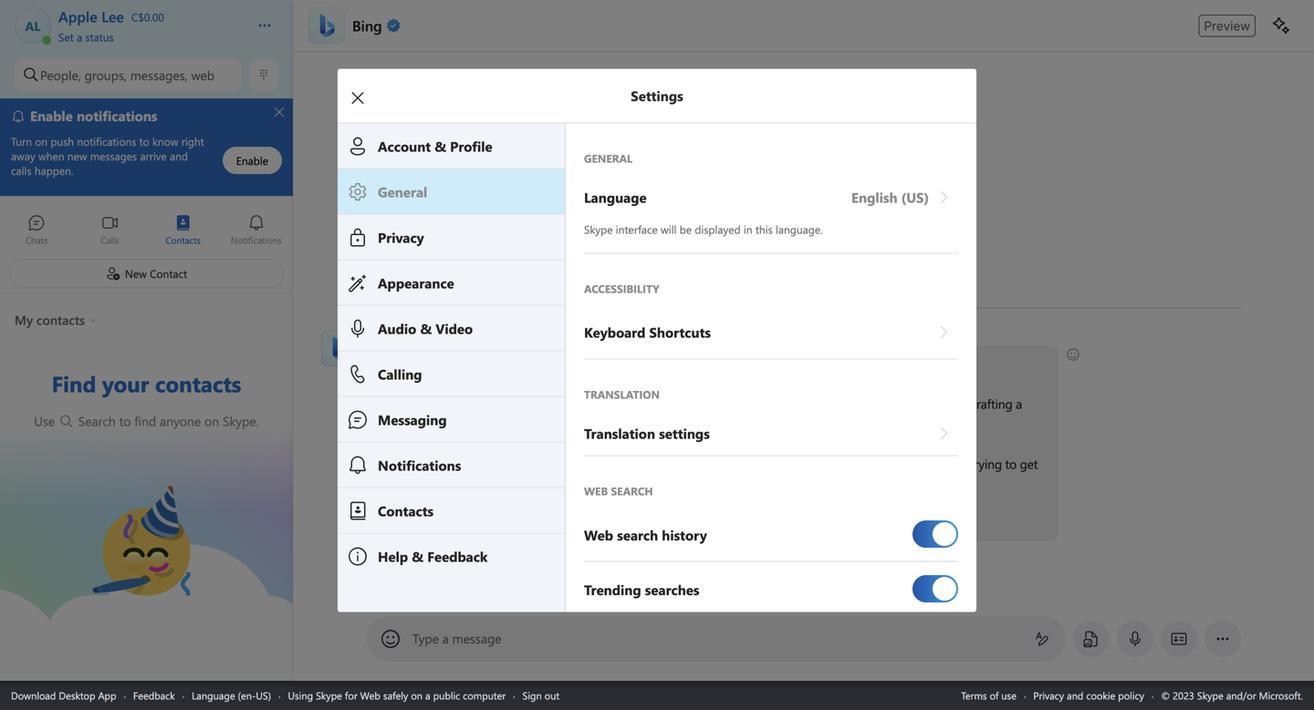 Task type: vqa. For each thing, say whether or not it's contained in the screenshot.
Bing, 4:23 PM
yes



Task type: locate. For each thing, give the bounding box(es) containing it.
0 horizontal spatial how
[[470, 355, 495, 372]]

0 vertical spatial on
[[204, 413, 219, 430]]

a right type
[[442, 631, 449, 647]]

using skype for web safely on a public computer link
[[288, 689, 506, 703]]

privacy and cookie policy link
[[1033, 689, 1144, 703]]

1 horizontal spatial bing
[[438, 355, 463, 372]]

want
[[411, 516, 437, 533], [656, 516, 683, 533]]

for right story
[[408, 416, 423, 433]]

europe
[[912, 396, 951, 412]]

any
[[420, 396, 440, 412]]

how left did
[[636, 582, 658, 597]]

itinerary
[[781, 396, 826, 412]]

want left start
[[411, 516, 437, 533]]

0 horizontal spatial groups,
[[85, 66, 127, 83]]

groups, down like
[[510, 416, 551, 433]]

0 vertical spatial bing
[[352, 16, 382, 35]]

1 horizontal spatial want
[[656, 516, 683, 533]]

download desktop app link
[[11, 689, 116, 703]]

groups, inside ask me any type of question, like finding vegan restaurants in cambridge, itinerary for your trip to europe or drafting a story for curious kids. in groups, remember to mention me with @bing. i'm an ai preview, so i'm still learning. sometimes i might say something weird. don't get mad at me, i'm just trying to get better! if you want to start over, type
[[510, 416, 551, 433]]

get left "mad"
[[841, 456, 859, 473]]

get right trying
[[1020, 456, 1038, 473]]

1 vertical spatial bing
[[438, 355, 463, 372]]

on right the "safely"
[[411, 689, 423, 703]]

0 vertical spatial of
[[470, 396, 481, 412]]

ask
[[377, 396, 396, 412]]

2 horizontal spatial i'm
[[927, 456, 944, 473]]

of left use
[[990, 689, 999, 703]]

(smileeyes)
[[619, 354, 679, 371]]

0 horizontal spatial i'm
[[377, 456, 394, 473]]

download desktop app
[[11, 689, 116, 703]]

i'm left the 'an' at bottom left
[[377, 456, 394, 473]]

0 horizontal spatial want
[[411, 516, 437, 533]]

for left your
[[829, 396, 844, 412]]

to left start
[[441, 516, 452, 533]]

just inside ask me any type of question, like finding vegan restaurants in cambridge, itinerary for your trip to europe or drafting a story for curious kids. in groups, remember to mention me with @bing. i'm an ai preview, so i'm still learning. sometimes i might say something weird. don't get mad at me, i'm just trying to get better! if you want to start over, type
[[947, 456, 966, 473]]

0 horizontal spatial of
[[470, 396, 481, 412]]

i'm right so
[[492, 456, 509, 473]]

so
[[476, 456, 488, 473]]

1 vertical spatial type
[[512, 516, 536, 533]]

1 vertical spatial how
[[636, 582, 658, 597]]

1 vertical spatial for
[[408, 416, 423, 433]]

preview,
[[428, 456, 473, 473]]

to down vegan
[[615, 416, 626, 433]]

1 want from the left
[[411, 516, 437, 533]]

general dialog
[[338, 68, 1004, 617]]

1 horizontal spatial how
[[636, 582, 658, 597]]

groups, down status
[[85, 66, 127, 83]]

want inside ask me any type of question, like finding vegan restaurants in cambridge, itinerary for your trip to europe or drafting a story for curious kids. in groups, remember to mention me with @bing. i'm an ai preview, so i'm still learning. sometimes i might say something weird. don't get mad at me, i'm just trying to get better! if you want to start over, type
[[411, 516, 437, 533]]

sign
[[522, 689, 542, 703]]

just left trying
[[947, 456, 966, 473]]

in
[[497, 416, 507, 433]]

type
[[443, 396, 467, 412], [512, 516, 536, 533]]

a left public
[[425, 689, 430, 703]]

0 vertical spatial for
[[829, 396, 844, 412]]

this
[[404, 355, 423, 372]]

public
[[433, 689, 460, 703]]

party
[[92, 487, 125, 506]]

with
[[699, 416, 722, 433]]

0 vertical spatial groups,
[[85, 66, 127, 83]]

type
[[412, 631, 439, 647]]

i left might
[[648, 456, 651, 473]]

0 horizontal spatial type
[[443, 396, 467, 412]]

0 vertical spatial just
[[947, 456, 966, 473]]

for
[[829, 396, 844, 412], [408, 416, 423, 433], [345, 689, 357, 703]]

language
[[192, 689, 235, 703]]

of up kids.
[[470, 396, 481, 412]]

0 horizontal spatial you
[[387, 516, 408, 533]]

type up curious at the bottom left
[[443, 396, 467, 412]]

1 i'm from the left
[[377, 456, 394, 473]]

0 horizontal spatial i
[[521, 355, 524, 372]]

better!
[[377, 476, 413, 493]]

1 get from the left
[[841, 456, 859, 473]]

sign out
[[522, 689, 560, 703]]

1 vertical spatial of
[[990, 689, 999, 703]]

to left give
[[686, 516, 697, 533]]

1 horizontal spatial you
[[554, 355, 575, 372]]

i'm right me,
[[927, 456, 944, 473]]

2 want from the left
[[656, 516, 683, 533]]

use
[[34, 413, 58, 430]]

how right !
[[470, 355, 495, 372]]

newtopic . and if you want to give me feedback, just report a concern.
[[539, 516, 922, 533]]

us)
[[256, 689, 271, 703]]

0 horizontal spatial get
[[841, 456, 859, 473]]

search
[[78, 413, 116, 430]]

a inside button
[[577, 582, 582, 597]]

web
[[360, 689, 380, 703]]

curious
[[426, 416, 466, 433]]

2 horizontal spatial for
[[829, 396, 844, 412]]

cambridge,
[[714, 396, 778, 412]]

Trending searches checkbox
[[913, 568, 958, 610]]

1 horizontal spatial groups,
[[510, 416, 551, 433]]

bing
[[352, 16, 382, 35], [438, 355, 463, 372]]

for left web
[[345, 689, 357, 703]]

mention
[[629, 416, 675, 433]]

can
[[498, 355, 518, 372]]

i right can
[[521, 355, 524, 372]]

a
[[77, 30, 82, 44], [1016, 396, 1022, 412], [863, 516, 870, 533], [577, 582, 582, 597], [442, 631, 449, 647], [425, 689, 430, 703]]

type a message
[[412, 631, 502, 647]]

ai
[[414, 456, 425, 473]]

0 horizontal spatial for
[[345, 689, 357, 703]]

2 horizontal spatial you
[[633, 516, 653, 533]]

tab list
[[0, 206, 293, 256]]

.
[[591, 516, 594, 533]]

type right the 'over,'
[[512, 516, 536, 533]]

how
[[470, 355, 495, 372], [636, 582, 658, 597]]

me right tell
[[559, 582, 574, 597]]

1 horizontal spatial get
[[1020, 456, 1038, 473]]

a right "set"
[[77, 30, 82, 44]]

a left joke on the bottom of page
[[577, 582, 582, 597]]

1 vertical spatial groups,
[[510, 416, 551, 433]]

0 horizontal spatial just
[[803, 516, 823, 533]]

skype
[[316, 689, 342, 703]]

1 horizontal spatial just
[[947, 456, 966, 473]]

weird.
[[772, 456, 805, 473]]

1 vertical spatial i
[[648, 456, 651, 473]]

on left skype. at the bottom of the page
[[204, 413, 219, 430]]

i inside ask me any type of question, like finding vegan restaurants in cambridge, itinerary for your trip to europe or drafting a story for curious kids. in groups, remember to mention me with @bing. i'm an ai preview, so i'm still learning. sometimes i might say something weird. don't get mad at me, i'm just trying to get better! if you want to start over, type
[[648, 456, 651, 473]]

1 horizontal spatial i'm
[[492, 456, 509, 473]]

just
[[947, 456, 966, 473], [803, 516, 823, 533]]

how did the universe begin? button
[[624, 575, 784, 604]]

sign out link
[[522, 689, 560, 703]]

to left find
[[119, 413, 131, 430]]

something
[[711, 456, 769, 473]]

a right report
[[863, 516, 870, 533]]

preview
[[1204, 18, 1250, 33]]

0 horizontal spatial bing
[[352, 16, 382, 35]]

pm
[[417, 329, 433, 344]]

a inside ask me any type of question, like finding vegan restaurants in cambridge, itinerary for your trip to europe or drafting a story for curious kids. in groups, remember to mention me with @bing. i'm an ai preview, so i'm still learning. sometimes i might say something weird. don't get mad at me, i'm just trying to get better! if you want to start over, type
[[1016, 396, 1022, 412]]

say
[[690, 456, 707, 473]]

me left with
[[678, 416, 696, 433]]

0 horizontal spatial on
[[204, 413, 219, 430]]

want left give
[[656, 516, 683, 533]]

1 vertical spatial on
[[411, 689, 423, 703]]

and
[[597, 516, 619, 533]]

a right the drafting
[[1016, 396, 1022, 412]]

1 horizontal spatial on
[[411, 689, 423, 703]]

1 horizontal spatial type
[[512, 516, 536, 533]]

just left report
[[803, 516, 823, 533]]

your
[[848, 396, 872, 412]]

download
[[11, 689, 56, 703]]

1 horizontal spatial i
[[648, 456, 651, 473]]

1 vertical spatial just
[[803, 516, 823, 533]]

people, groups, messages, web button
[[15, 58, 242, 91]]

might
[[654, 456, 686, 473]]

to right trip
[[898, 396, 909, 412]]

4:23
[[394, 329, 414, 344]]

give
[[701, 516, 723, 533]]

i'm
[[377, 456, 394, 473], [492, 456, 509, 473], [927, 456, 944, 473]]

kids.
[[469, 416, 493, 433]]

trip
[[876, 396, 894, 412]]

learning.
[[533, 456, 580, 473]]

set
[[58, 30, 74, 44]]



Task type: describe. For each thing, give the bounding box(es) containing it.
help
[[527, 355, 551, 372]]

bing,
[[367, 329, 391, 344]]

anyone
[[160, 413, 201, 430]]

or
[[954, 396, 966, 412]]

Type a message text field
[[413, 631, 1020, 649]]

0 vertical spatial type
[[443, 396, 467, 412]]

today?
[[578, 355, 614, 372]]

finding
[[559, 396, 598, 412]]

terms
[[961, 689, 987, 703]]

how inside button
[[636, 582, 658, 597]]

2 get from the left
[[1020, 456, 1038, 473]]

a inside button
[[77, 30, 82, 44]]

me,
[[904, 456, 924, 473]]

status
[[85, 30, 114, 44]]

restaurants
[[638, 396, 698, 412]]

universe
[[697, 582, 737, 597]]

story
[[377, 416, 404, 433]]

0 vertical spatial i
[[521, 355, 524, 372]]

messages,
[[130, 66, 188, 83]]

in
[[701, 396, 711, 412]]

drafting
[[969, 396, 1012, 412]]

web
[[191, 66, 215, 83]]

don't
[[808, 456, 837, 473]]

3 i'm from the left
[[927, 456, 944, 473]]

if
[[377, 516, 384, 533]]

policy
[[1118, 689, 1144, 703]]

@bing.
[[725, 416, 765, 433]]

concern.
[[873, 516, 919, 533]]

sometimes
[[584, 456, 644, 473]]

privacy
[[1033, 689, 1064, 703]]

language (en-us)
[[192, 689, 271, 703]]

2 vertical spatial for
[[345, 689, 357, 703]]

privacy and cookie policy
[[1033, 689, 1144, 703]]

find
[[134, 413, 156, 430]]

the
[[679, 582, 694, 597]]

skype.
[[223, 413, 259, 430]]

feedback link
[[133, 689, 175, 703]]

language (en-us) link
[[192, 689, 271, 703]]

trying
[[970, 456, 1002, 473]]

to right trying
[[1005, 456, 1017, 473]]

using
[[288, 689, 313, 703]]

Web search history checkbox
[[913, 514, 958, 556]]

tuesday, november 14, 2023 heading
[[367, 287, 1241, 320]]

search to find anyone on skype.
[[75, 413, 259, 430]]

people,
[[40, 66, 81, 83]]

safely
[[383, 689, 408, 703]]

0 vertical spatial how
[[470, 355, 495, 372]]

1 horizontal spatial of
[[990, 689, 999, 703]]

if
[[623, 516, 629, 533]]

me right give
[[727, 516, 744, 533]]

me left 'any'
[[400, 396, 417, 412]]

remember
[[554, 416, 611, 433]]

still
[[512, 456, 530, 473]]

groups, inside people, groups, messages, web "button"
[[85, 66, 127, 83]]

newtopic
[[539, 516, 591, 533]]

!
[[463, 355, 467, 372]]

report
[[826, 516, 860, 533]]

over,
[[483, 516, 509, 533]]

begin?
[[740, 582, 772, 597]]

did
[[661, 582, 676, 597]]

mad
[[862, 456, 887, 473]]

feedback
[[133, 689, 175, 703]]

(en-
[[238, 689, 256, 703]]

using skype for web safely on a public computer
[[288, 689, 506, 703]]

how did the universe begin?
[[636, 582, 772, 597]]

ask me any type of question, like finding vegan restaurants in cambridge, itinerary for your trip to europe or drafting a story for curious kids. in groups, remember to mention me with @bing. i'm an ai preview, so i'm still learning. sometimes i might say something weird. don't get mad at me, i'm just trying to get better! if you want to start over, type
[[377, 396, 1041, 533]]

an
[[397, 456, 410, 473]]

people, groups, messages, web
[[40, 66, 215, 83]]

tell me a joke
[[541, 582, 605, 597]]

terms of use
[[961, 689, 1017, 703]]

set a status
[[58, 30, 114, 44]]

desktop
[[59, 689, 95, 703]]

of inside ask me any type of question, like finding vegan restaurants in cambridge, itinerary for your trip to europe or drafting a story for curious kids. in groups, remember to mention me with @bing. i'm an ai preview, so i'm still learning. sometimes i might say something weird. don't get mad at me, i'm just trying to get better! if you want to start over, type
[[470, 396, 481, 412]]

use
[[1001, 689, 1017, 703]]

2 i'm from the left
[[492, 456, 509, 473]]

cookie
[[1086, 689, 1115, 703]]

hey, this is bing ! how can i help you today?
[[377, 355, 617, 372]]

tell
[[541, 582, 556, 597]]

bing, 4:23 pm
[[367, 329, 433, 344]]

you inside ask me any type of question, like finding vegan restaurants in cambridge, itinerary for your trip to europe or drafting a story for curious kids. in groups, remember to mention me with @bing. i'm an ai preview, so i'm still learning. sometimes i might say something weird. don't get mad at me, i'm just trying to get better! if you want to start over, type
[[387, 516, 408, 533]]

tell me a joke button
[[529, 575, 617, 604]]

set a status button
[[58, 26, 239, 44]]

(openhands)
[[924, 515, 993, 532]]

joke
[[585, 582, 605, 597]]

hey,
[[377, 355, 400, 372]]

me inside button
[[559, 582, 574, 597]]

question,
[[484, 396, 535, 412]]

start
[[455, 516, 480, 533]]

1 horizontal spatial for
[[408, 416, 423, 433]]



